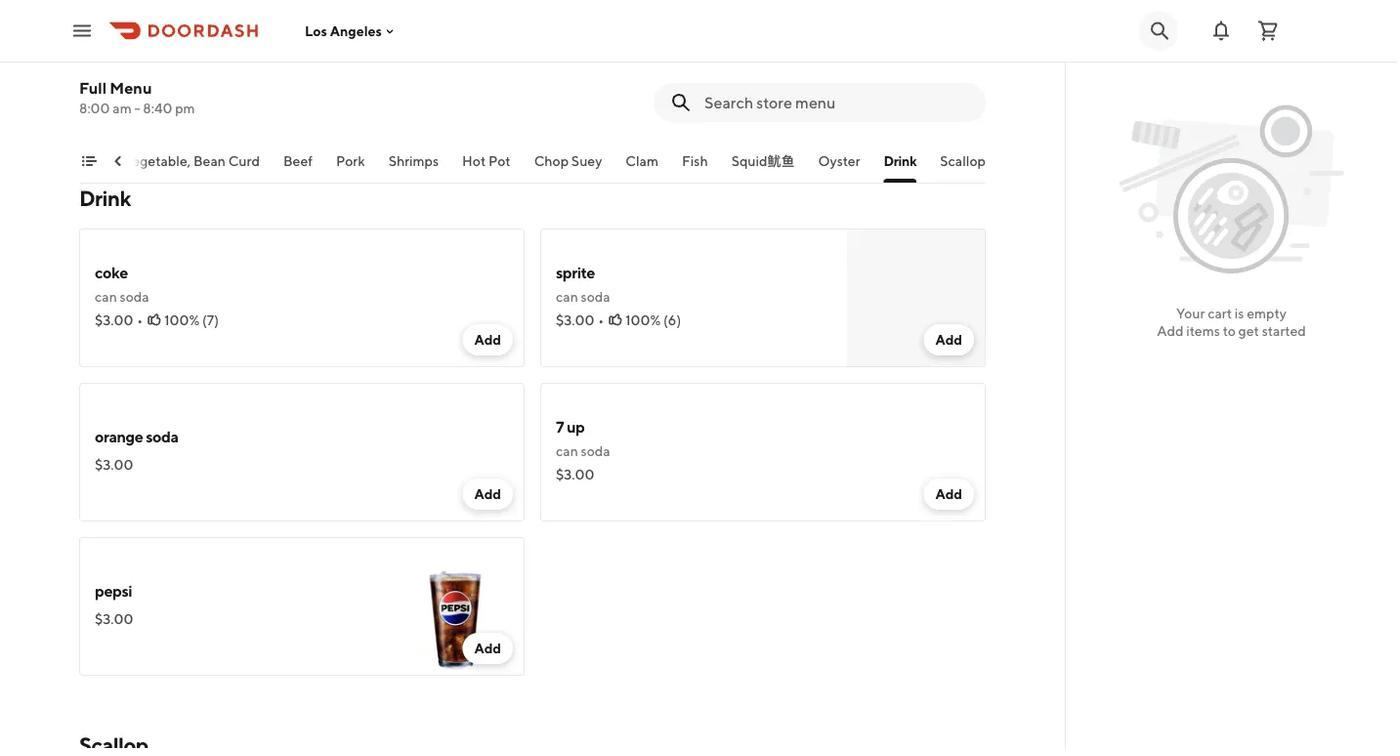 Task type: locate. For each thing, give the bounding box(es) containing it.
your cart is empty add items to get started
[[1158, 305, 1307, 339]]

1 horizontal spatial $3.00 •
[[556, 312, 604, 328]]

$23.95
[[95, 74, 139, 90]]

scallop
[[941, 153, 986, 169]]

add inside your cart is empty add items to get started
[[1158, 323, 1184, 339]]

1 vertical spatial drink
[[79, 186, 131, 211]]

beef button
[[283, 152, 313, 183]]

$3.00 •
[[95, 312, 143, 328], [556, 312, 604, 328]]

$3.00 down up
[[556, 467, 595, 483]]

can
[[95, 289, 117, 305], [556, 289, 578, 305], [556, 443, 578, 459]]

drink
[[884, 153, 917, 169], [79, 186, 131, 211]]

Item Search search field
[[705, 92, 971, 113]]

(7)
[[202, 312, 219, 328]]

can down 7
[[556, 443, 578, 459]]

soda down sprite
[[581, 289, 611, 305]]

vegetable,
[[123, 153, 191, 169]]

scallop button
[[941, 152, 986, 183]]

soda down coke
[[120, 289, 149, 305]]

curd
[[228, 153, 260, 169]]

1 100% from the left
[[164, 312, 200, 328]]

2 $3.00 • from the left
[[556, 312, 604, 328]]

$3.00 down pepsi
[[95, 611, 133, 628]]

$3.00
[[95, 312, 133, 328], [556, 312, 595, 328], [95, 457, 133, 473], [556, 467, 595, 483], [95, 611, 133, 628]]

fish button
[[682, 152, 708, 183]]

0 items, open order cart image
[[1257, 19, 1280, 43]]

add button
[[463, 325, 513, 356], [924, 325, 975, 356], [463, 479, 513, 510], [924, 479, 975, 510], [463, 633, 513, 665]]

to
[[1223, 323, 1236, 339]]

$3.00 inside 7 up can soda $3.00 add
[[556, 467, 595, 483]]

$3.00 • down sprite can soda
[[556, 312, 604, 328]]

pm
[[175, 100, 195, 116]]

pot
[[489, 153, 511, 169]]

can down sprite
[[556, 289, 578, 305]]

pork button
[[336, 152, 365, 183]]

clam button
[[626, 152, 659, 183]]

2 100% from the left
[[626, 312, 661, 328]]

can down coke
[[95, 289, 117, 305]]

up
[[567, 418, 585, 436]]

100% for sprite
[[626, 312, 661, 328]]

can inside 7 up can soda $3.00 add
[[556, 443, 578, 459]]

chop suey button
[[534, 152, 602, 183]]

can inside sprite can soda
[[556, 289, 578, 305]]

can inside coke can soda
[[95, 289, 117, 305]]

• down sprite can soda
[[599, 312, 604, 328]]

soda inside sprite can soda
[[581, 289, 611, 305]]

100% left (6)
[[626, 312, 661, 328]]

0 horizontal spatial drink
[[79, 186, 131, 211]]

your
[[1177, 305, 1206, 322]]

0 horizontal spatial 100%
[[164, 312, 200, 328]]

$3.00 down "orange"
[[95, 457, 133, 473]]

open menu image
[[70, 19, 94, 43]]

with
[[151, 25, 181, 43]]

100% for coke
[[164, 312, 200, 328]]

100% left (7)
[[164, 312, 200, 328]]

drink right oyster
[[884, 153, 917, 169]]

•
[[137, 312, 143, 328], [599, 312, 604, 328]]

soda inside coke can soda
[[120, 289, 149, 305]]

1 $3.00 • from the left
[[95, 312, 143, 328]]

started
[[1263, 323, 1307, 339]]

soda
[[120, 289, 149, 305], [581, 289, 611, 305], [146, 428, 179, 446], [581, 443, 611, 459]]

0 vertical spatial drink
[[884, 153, 917, 169]]

100% (6)
[[626, 312, 681, 328]]

7
[[556, 418, 564, 436]]

drink down scroll menu navigation left 'image' at the left top of the page
[[79, 186, 131, 211]]

add
[[1158, 323, 1184, 339], [474, 332, 501, 348], [936, 332, 963, 348], [474, 486, 501, 502], [936, 486, 963, 502], [474, 641, 501, 657]]

100%
[[164, 312, 200, 328], [626, 312, 661, 328]]

0 horizontal spatial •
[[137, 312, 143, 328]]

0 horizontal spatial $3.00 •
[[95, 312, 143, 328]]

2 • from the left
[[599, 312, 604, 328]]

bean
[[194, 153, 226, 169]]

get
[[1239, 323, 1260, 339]]

1 horizontal spatial drink
[[884, 153, 917, 169]]

notification bell image
[[1210, 19, 1234, 43]]

sprite can soda
[[556, 263, 611, 305]]

add button for 7 up
[[924, 479, 975, 510]]

soda down up
[[581, 443, 611, 459]]

suey
[[572, 153, 602, 169]]

1 horizontal spatial •
[[599, 312, 604, 328]]

empty
[[1247, 305, 1287, 322]]

hot
[[462, 153, 486, 169]]

• down coke can soda
[[137, 312, 143, 328]]

1 • from the left
[[137, 312, 143, 328]]

$3.00 • down coke can soda
[[95, 312, 143, 328]]

chop suey
[[534, 153, 602, 169]]

green
[[247, 25, 290, 43]]

add inside 7 up can soda $3.00 add
[[936, 486, 963, 502]]

show menu categories image
[[81, 153, 97, 169]]

1 horizontal spatial 100%
[[626, 312, 661, 328]]

oysters
[[95, 25, 148, 43]]

orange
[[95, 428, 143, 446]]

(6)
[[664, 312, 681, 328]]

squid鱿鱼
[[732, 153, 795, 169]]



Task type: describe. For each thing, give the bounding box(es) containing it.
beef
[[283, 153, 313, 169]]

can for sprite
[[556, 289, 578, 305]]

hot pot
[[462, 153, 511, 169]]

姜葱焗生蠔
[[95, 50, 163, 66]]

menu
[[110, 79, 152, 97]]

8:00
[[79, 100, 110, 116]]

$3.00 down coke can soda
[[95, 312, 133, 328]]

squid鱿鱼 button
[[732, 152, 795, 183]]

8:40
[[143, 100, 172, 116]]

add button for orange soda
[[463, 479, 513, 510]]

can for coke
[[95, 289, 117, 305]]

coke
[[95, 263, 128, 282]]

items
[[1187, 323, 1221, 339]]

full
[[79, 79, 107, 97]]

shrimps
[[389, 153, 439, 169]]

$3.00 • for coke
[[95, 312, 143, 328]]

• for coke
[[137, 312, 143, 328]]

ginger
[[184, 25, 232, 43]]

pepsi image
[[386, 538, 525, 676]]

is
[[1235, 305, 1245, 322]]

100% (7)
[[164, 312, 219, 328]]

vegetable, bean curd button
[[123, 152, 260, 183]]

7 up can soda $3.00 add
[[556, 418, 963, 502]]

chop
[[534, 153, 569, 169]]

• for sprite
[[599, 312, 604, 328]]

angeles
[[330, 23, 382, 39]]

shrimps button
[[389, 152, 439, 183]]

coke can soda
[[95, 263, 149, 305]]

am
[[113, 100, 132, 116]]

$3.00 • for sprite
[[556, 312, 604, 328]]

soda inside 7 up can soda $3.00 add
[[581, 443, 611, 459]]

add button for coke
[[463, 325, 513, 356]]

orange soda
[[95, 428, 179, 446]]

soda right "orange"
[[146, 428, 179, 446]]

fish
[[682, 153, 708, 169]]

full menu 8:00 am - 8:40 pm
[[79, 79, 195, 116]]

oyster
[[819, 153, 861, 169]]

oysters with ginger & green onion 姜葱焗生蠔 $23.95
[[95, 25, 337, 90]]

onion
[[293, 25, 337, 43]]

sprite
[[556, 263, 595, 282]]

&
[[234, 25, 244, 43]]

-
[[134, 100, 140, 116]]

clam
[[626, 153, 659, 169]]

scroll menu navigation left image
[[110, 153, 126, 169]]

cart
[[1208, 305, 1233, 322]]

oyster button
[[819, 152, 861, 183]]

los angeles
[[305, 23, 382, 39]]

hot pot button
[[462, 152, 511, 183]]

los angeles button
[[305, 23, 398, 39]]

pepsi
[[95, 582, 132, 601]]

pork
[[336, 153, 365, 169]]

los
[[305, 23, 327, 39]]

vegetable, bean curd
[[123, 153, 260, 169]]

$3.00 down sprite can soda
[[556, 312, 595, 328]]



Task type: vqa. For each thing, say whether or not it's contained in the screenshot.
heading
no



